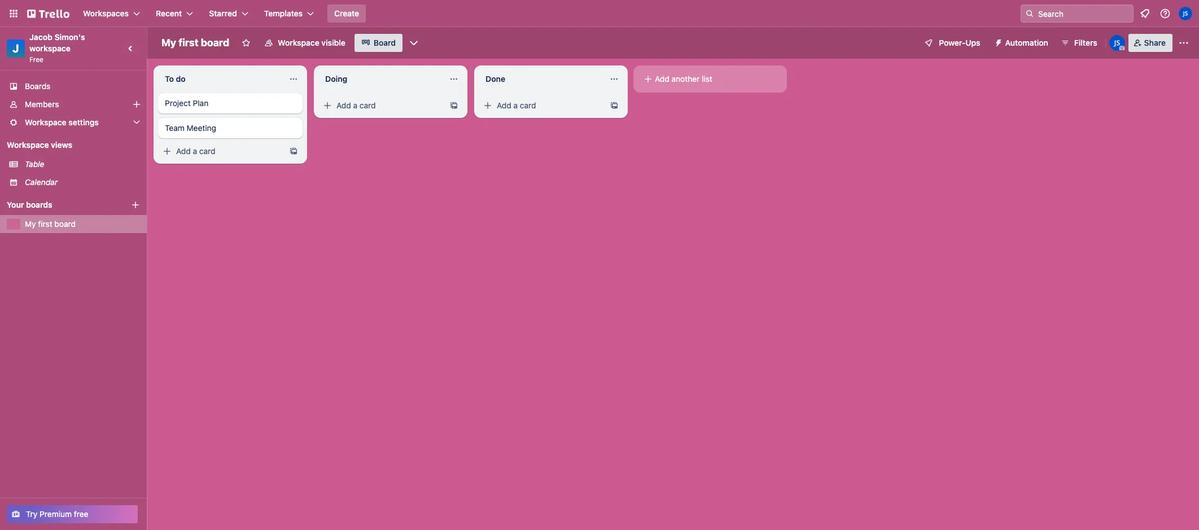 Task type: locate. For each thing, give the bounding box(es) containing it.
sm image
[[322, 100, 333, 111], [482, 100, 494, 111]]

jacob simon's workspace link
[[29, 32, 87, 53]]

0 horizontal spatial sm image
[[322, 100, 333, 111]]

a for "doing" text box
[[353, 101, 358, 110]]

card
[[360, 101, 376, 110], [520, 101, 536, 110], [199, 146, 216, 156]]

add a card link
[[319, 98, 445, 114], [479, 98, 605, 114], [158, 143, 285, 159]]

board link
[[355, 34, 403, 52]]

jacob simon (jacobsimon16) image
[[1179, 7, 1193, 20], [1110, 35, 1125, 51]]

1 horizontal spatial create from template… image
[[450, 101, 459, 110]]

0 vertical spatial sm image
[[990, 34, 1006, 50]]

simon's
[[54, 32, 85, 42]]

card down done text field
[[520, 101, 536, 110]]

jacob simon (jacobsimon16) image right open information menu icon
[[1179, 7, 1193, 20]]

0 horizontal spatial jacob simon (jacobsimon16) image
[[1110, 35, 1125, 51]]

0 vertical spatial jacob simon (jacobsimon16) image
[[1179, 7, 1193, 20]]

workspace
[[278, 38, 320, 47], [25, 117, 66, 127], [7, 140, 49, 150]]

my first board down your boards with 1 items element
[[25, 219, 76, 229]]

1 horizontal spatial sm image
[[643, 73, 654, 85]]

workspace inside "button"
[[278, 38, 320, 47]]

0 vertical spatial my
[[162, 37, 176, 49]]

starred
[[209, 8, 237, 18]]

1 vertical spatial workspace
[[25, 117, 66, 127]]

a down done text field
[[514, 101, 518, 110]]

0 notifications image
[[1139, 7, 1152, 20]]

first down recent popup button in the top left of the page
[[179, 37, 199, 49]]

calendar link
[[25, 177, 140, 188]]

add down "doing" text box
[[337, 101, 351, 110]]

a down team meeting on the left
[[193, 146, 197, 156]]

sm image inside the automation button
[[990, 34, 1006, 50]]

members link
[[0, 95, 147, 114]]

this member is an admin of this board. image
[[1120, 46, 1125, 51]]

card down "doing" text box
[[360, 101, 376, 110]]

filters
[[1075, 38, 1098, 47]]

board
[[374, 38, 396, 47]]

0 horizontal spatial add a card
[[176, 146, 216, 156]]

add
[[655, 74, 670, 84], [337, 101, 351, 110], [497, 101, 512, 110], [176, 146, 191, 156]]

0 vertical spatial my first board
[[162, 37, 229, 49]]

1 horizontal spatial board
[[201, 37, 229, 49]]

my
[[162, 37, 176, 49], [25, 219, 36, 229]]

create from template… image
[[450, 101, 459, 110], [289, 147, 298, 156]]

sm image for automation
[[990, 34, 1006, 50]]

another
[[672, 74, 700, 84]]

visible
[[322, 38, 346, 47]]

card down 'meeting'
[[199, 146, 216, 156]]

workspace for workspace settings
[[25, 117, 66, 127]]

customize views image
[[408, 37, 420, 49]]

add a card down "doing" text box
[[337, 101, 376, 110]]

workspace for workspace visible
[[278, 38, 320, 47]]

1 sm image from the left
[[322, 100, 333, 111]]

board inside text box
[[201, 37, 229, 49]]

filters button
[[1058, 34, 1101, 52]]

my down recent
[[162, 37, 176, 49]]

0 vertical spatial first
[[179, 37, 199, 49]]

share
[[1145, 38, 1166, 47]]

board down your boards with 1 items element
[[54, 219, 76, 229]]

0 vertical spatial create from template… image
[[450, 101, 459, 110]]

board down starred
[[201, 37, 229, 49]]

1 vertical spatial my
[[25, 219, 36, 229]]

sm image down the team
[[162, 146, 173, 157]]

0 horizontal spatial create from template… image
[[289, 147, 298, 156]]

jacob simon's workspace free
[[29, 32, 87, 64]]

add for add a card link related to done text field
[[497, 101, 512, 110]]

sm image
[[990, 34, 1006, 50], [643, 73, 654, 85], [162, 146, 173, 157]]

plan
[[193, 98, 209, 108]]

0 vertical spatial board
[[201, 37, 229, 49]]

1 horizontal spatial jacob simon (jacobsimon16) image
[[1179, 7, 1193, 20]]

0 vertical spatial workspace
[[278, 38, 320, 47]]

first
[[179, 37, 199, 49], [38, 219, 52, 229]]

1 vertical spatial sm image
[[643, 73, 654, 85]]

your boards with 1 items element
[[7, 198, 114, 212]]

0 horizontal spatial first
[[38, 219, 52, 229]]

0 horizontal spatial sm image
[[162, 146, 173, 157]]

0 horizontal spatial board
[[54, 219, 76, 229]]

1 vertical spatial board
[[54, 219, 76, 229]]

a
[[353, 101, 358, 110], [514, 101, 518, 110], [193, 146, 197, 156]]

my down your boards
[[25, 219, 36, 229]]

add a card down team meeting on the left
[[176, 146, 216, 156]]

first down boards
[[38, 219, 52, 229]]

1 horizontal spatial card
[[360, 101, 376, 110]]

boards link
[[0, 77, 147, 95]]

jacob simon (jacobsimon16) image inside primary element
[[1179, 7, 1193, 20]]

premium
[[40, 509, 72, 519]]

add a card
[[337, 101, 376, 110], [497, 101, 536, 110], [176, 146, 216, 156]]

2 vertical spatial sm image
[[162, 146, 173, 157]]

0 horizontal spatial my first board
[[25, 219, 76, 229]]

power-ups
[[939, 38, 981, 47]]

workspace settings
[[25, 117, 99, 127]]

board
[[201, 37, 229, 49], [54, 219, 76, 229]]

add a card link down "doing" text box
[[319, 98, 445, 114]]

1 horizontal spatial first
[[179, 37, 199, 49]]

create from template… image for "doing" text box's add a card link
[[450, 101, 459, 110]]

table link
[[25, 159, 140, 170]]

Search field
[[1035, 5, 1134, 22]]

share button
[[1129, 34, 1173, 52]]

workspaces button
[[76, 5, 147, 23]]

meeting
[[187, 123, 216, 133]]

add down done text field
[[497, 101, 512, 110]]

1 vertical spatial create from template… image
[[289, 147, 298, 156]]

sm image inside add a card link
[[162, 146, 173, 157]]

workspace visible
[[278, 38, 346, 47]]

workspace up the table
[[7, 140, 49, 150]]

jacob simon (jacobsimon16) image right "filters"
[[1110, 35, 1125, 51]]

first inside text box
[[179, 37, 199, 49]]

my first board down recent popup button in the top left of the page
[[162, 37, 229, 49]]

workspace inside dropdown button
[[25, 117, 66, 127]]

Board name text field
[[156, 34, 235, 52]]

project
[[165, 98, 191, 108]]

my first board
[[162, 37, 229, 49], [25, 219, 76, 229]]

sm image right ups at the right top
[[990, 34, 1006, 50]]

add for add a card link to the left
[[176, 146, 191, 156]]

1 horizontal spatial my first board
[[162, 37, 229, 49]]

views
[[51, 140, 72, 150]]

workspace down templates dropdown button
[[278, 38, 320, 47]]

sm image left add another list
[[643, 73, 654, 85]]

workspace down members
[[25, 117, 66, 127]]

workspace
[[29, 43, 71, 53]]

add another list
[[655, 74, 713, 84]]

add down team meeting on the left
[[176, 146, 191, 156]]

add a card down done text field
[[497, 101, 536, 110]]

2 horizontal spatial card
[[520, 101, 536, 110]]

add a card link down team meeting link
[[158, 143, 285, 159]]

1 horizontal spatial add a card
[[337, 101, 376, 110]]

2 horizontal spatial add a card
[[497, 101, 536, 110]]

2 horizontal spatial sm image
[[990, 34, 1006, 50]]

2 vertical spatial workspace
[[7, 140, 49, 150]]

1 vertical spatial jacob simon (jacobsimon16) image
[[1110, 35, 1125, 51]]

1 horizontal spatial a
[[353, 101, 358, 110]]

2 horizontal spatial a
[[514, 101, 518, 110]]

2 horizontal spatial add a card link
[[479, 98, 605, 114]]

0 horizontal spatial my
[[25, 219, 36, 229]]

recent button
[[149, 5, 200, 23]]

your
[[7, 200, 24, 210]]

1 horizontal spatial add a card link
[[319, 98, 445, 114]]

back to home image
[[27, 5, 69, 23]]

add left another
[[655, 74, 670, 84]]

2 sm image from the left
[[482, 100, 494, 111]]

workspace for workspace views
[[7, 140, 49, 150]]

add a card link down done text field
[[479, 98, 605, 114]]

1 vertical spatial first
[[38, 219, 52, 229]]

1 horizontal spatial sm image
[[482, 100, 494, 111]]

1 horizontal spatial my
[[162, 37, 176, 49]]

create
[[334, 8, 359, 18]]

a down "doing" text box
[[353, 101, 358, 110]]

To do text field
[[158, 70, 282, 88]]

search image
[[1026, 9, 1035, 18]]

Doing text field
[[319, 70, 443, 88]]



Task type: describe. For each thing, give the bounding box(es) containing it.
create button
[[328, 5, 366, 23]]

open information menu image
[[1160, 8, 1171, 19]]

my inside my first board link
[[25, 219, 36, 229]]

my inside my first board text box
[[162, 37, 176, 49]]

boards
[[26, 200, 52, 210]]

recent
[[156, 8, 182, 18]]

members
[[25, 99, 59, 109]]

my first board inside text box
[[162, 37, 229, 49]]

0 horizontal spatial a
[[193, 146, 197, 156]]

project plan link
[[158, 93, 303, 114]]

workspace navigation collapse icon image
[[123, 41, 139, 56]]

sm image for add a card
[[162, 146, 173, 157]]

your boards
[[7, 200, 52, 210]]

primary element
[[0, 0, 1200, 27]]

try
[[26, 509, 38, 519]]

j link
[[7, 40, 25, 58]]

1 vertical spatial my first board
[[25, 219, 76, 229]]

automation button
[[990, 34, 1055, 52]]

add board image
[[131, 200, 140, 210]]

project plan
[[165, 98, 209, 108]]

sm image inside add another list link
[[643, 73, 654, 85]]

boards
[[25, 81, 50, 91]]

automation
[[1006, 38, 1049, 47]]

add another list link
[[638, 70, 783, 88]]

jacob
[[29, 32, 52, 42]]

show menu image
[[1179, 37, 1190, 49]]

power-ups button
[[917, 34, 988, 52]]

add a card link for done text field
[[479, 98, 605, 114]]

calendar
[[25, 177, 58, 187]]

0 horizontal spatial add a card link
[[158, 143, 285, 159]]

add for "doing" text box's add a card link
[[337, 101, 351, 110]]

j
[[13, 42, 19, 55]]

team
[[165, 123, 185, 133]]

settings
[[69, 117, 99, 127]]

add a card link for "doing" text box
[[319, 98, 445, 114]]

workspaces
[[83, 8, 129, 18]]

free
[[29, 55, 43, 64]]

table
[[25, 159, 44, 169]]

sm image for add a card link related to done text field
[[482, 100, 494, 111]]

a for done text field
[[514, 101, 518, 110]]

ups
[[966, 38, 981, 47]]

free
[[74, 509, 88, 519]]

my first board link
[[25, 219, 140, 230]]

templates button
[[257, 5, 321, 23]]

team meeting link
[[158, 118, 303, 138]]

add a card for "doing" text box
[[337, 101, 376, 110]]

sm image for "doing" text box's add a card link
[[322, 100, 333, 111]]

card for "doing" text box
[[360, 101, 376, 110]]

add a card for done text field
[[497, 101, 536, 110]]

workspace settings button
[[0, 114, 147, 132]]

power-
[[939, 38, 966, 47]]

workspace visible button
[[258, 34, 352, 52]]

list
[[702, 74, 713, 84]]

create from template… image for add a card link to the left
[[289, 147, 298, 156]]

templates
[[264, 8, 303, 18]]

create from template… image
[[610, 101, 619, 110]]

star or unstar board image
[[242, 38, 251, 47]]

team meeting
[[165, 123, 216, 133]]

0 horizontal spatial card
[[199, 146, 216, 156]]

try premium free button
[[7, 505, 138, 524]]

workspace views
[[7, 140, 72, 150]]

Done text field
[[479, 70, 603, 88]]

card for done text field
[[520, 101, 536, 110]]

starred button
[[202, 5, 255, 23]]

try premium free
[[26, 509, 88, 519]]



Task type: vqa. For each thing, say whether or not it's contained in the screenshot.
Behaviors
no



